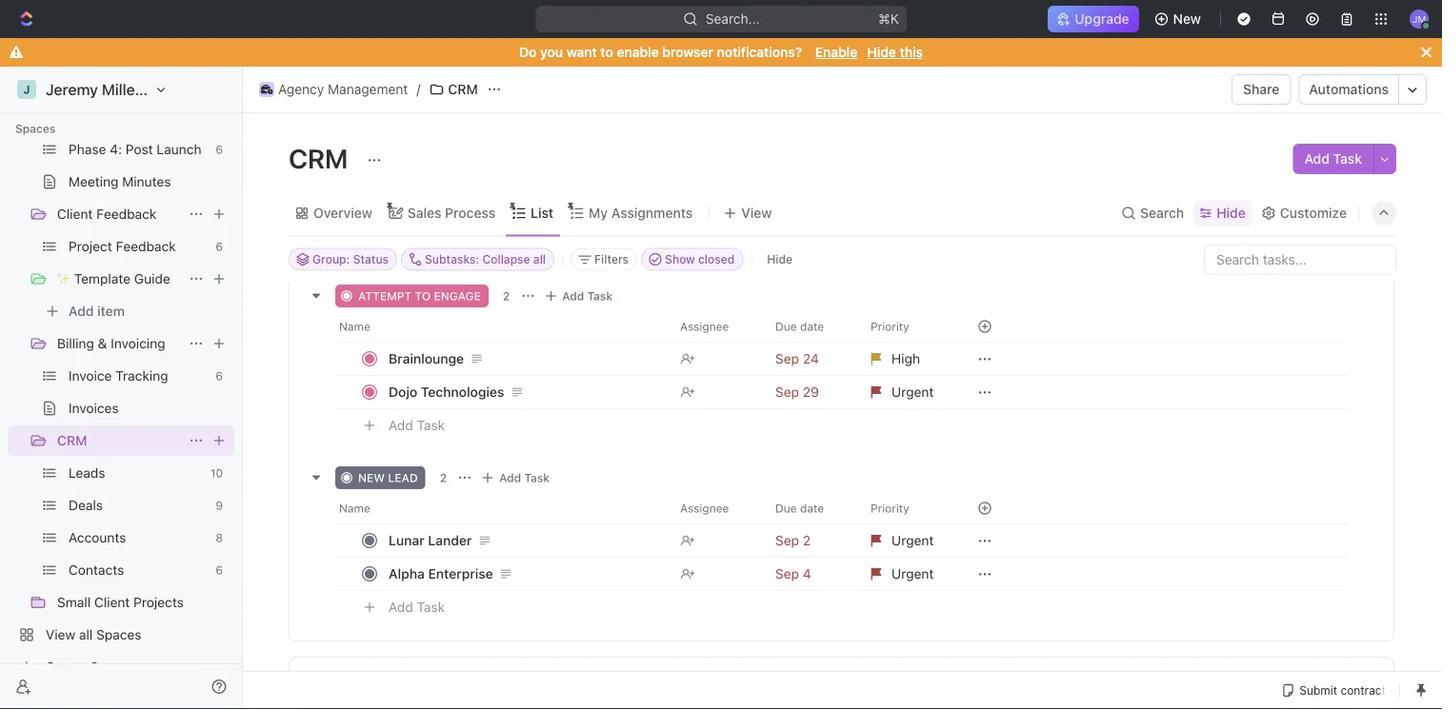 Task type: vqa. For each thing, say whether or not it's contained in the screenshot.
6
yes



Task type: locate. For each thing, give the bounding box(es) containing it.
1 vertical spatial spaces
[[96, 627, 141, 643]]

2 priority from the top
[[871, 502, 909, 516]]

task down alpha enterprise
[[417, 600, 445, 616]]

1 vertical spatial priority button
[[859, 494, 954, 524]]

crm inside tree
[[57, 433, 87, 449]]

0 vertical spatial crm link
[[424, 78, 483, 101]]

hide right search
[[1217, 205, 1246, 221]]

attempt
[[358, 290, 412, 303]]

0 vertical spatial all
[[533, 253, 546, 266]]

name
[[339, 321, 370, 334], [339, 502, 370, 516]]

add item
[[69, 303, 125, 319]]

add task for add task button over "customize"
[[1304, 151, 1362, 167]]

client feedback
[[57, 206, 157, 222]]

0 vertical spatial view
[[741, 205, 772, 221]]

customize
[[1280, 205, 1347, 221]]

2 due date button from the top
[[764, 494, 859, 524]]

billing
[[57, 336, 94, 351]]

0 vertical spatial assignee button
[[669, 312, 764, 342]]

crm right /
[[448, 81, 478, 97]]

1 horizontal spatial client
[[94, 595, 130, 611]]

due for name
[[775, 502, 797, 516]]

jm button
[[1404, 4, 1435, 34]]

add task button down dojo
[[380, 415, 453, 438]]

add down alpha
[[389, 600, 413, 616]]

assignee for first assignee dropdown button
[[680, 321, 729, 334]]

process
[[445, 205, 495, 221]]

0 horizontal spatial to
[[415, 290, 431, 303]]

✨
[[57, 271, 70, 287]]

sales process
[[408, 205, 495, 221]]

0 vertical spatial 2
[[503, 290, 510, 303]]

add down filters dropdown button on the top left of the page
[[562, 290, 584, 303]]

0 horizontal spatial hide
[[767, 253, 793, 266]]

1 vertical spatial view
[[46, 627, 75, 643]]

2 due from the top
[[775, 502, 797, 516]]

crm link right /
[[424, 78, 483, 101]]

automations
[[1309, 81, 1389, 97]]

0 vertical spatial urgent
[[892, 385, 934, 401]]

urgent button
[[859, 376, 954, 410], [859, 524, 954, 559], [859, 558, 954, 592]]

add
[[1304, 151, 1330, 167], [562, 290, 584, 303], [69, 303, 94, 319], [389, 418, 413, 434], [499, 472, 521, 485], [389, 600, 413, 616]]

6 for invoice tracking
[[216, 370, 223, 383]]

1 vertical spatial all
[[79, 627, 93, 643]]

add item button
[[8, 296, 234, 327]]

due date button for assignee
[[764, 312, 859, 342]]

tree inside sidebar 'navigation'
[[8, 0, 234, 683]]

client inside client feedback link
[[57, 206, 93, 222]]

filters
[[594, 253, 629, 266]]

1 horizontal spatial spaces
[[96, 627, 141, 643]]

attempt to engage
[[358, 290, 481, 303]]

2 due date from the top
[[775, 502, 824, 516]]

name button up lunar lander link
[[335, 494, 669, 524]]

0 horizontal spatial view
[[46, 627, 75, 643]]

enable
[[815, 44, 858, 60]]

1 due date button from the top
[[764, 312, 859, 342]]

1 vertical spatial urgent
[[892, 533, 934, 549]]

3 6 from the top
[[216, 370, 223, 383]]

urgent for lunar lander
[[892, 533, 934, 549]]

0 vertical spatial feedback
[[96, 206, 157, 222]]

1 vertical spatial date
[[800, 502, 824, 516]]

1 horizontal spatial view
[[741, 205, 772, 221]]

1 horizontal spatial crm
[[289, 142, 354, 174]]

this
[[900, 44, 923, 60]]

show closed button
[[641, 248, 743, 271]]

project feedback link
[[69, 231, 208, 262]]

1 due from the top
[[775, 321, 797, 334]]

group:
[[312, 253, 350, 266]]

0 vertical spatial due
[[775, 321, 797, 334]]

2 urgent from the top
[[892, 533, 934, 549]]

agency management
[[278, 81, 408, 97]]

1 vertical spatial name button
[[335, 494, 669, 524]]

automations button
[[1300, 75, 1398, 104]]

0 vertical spatial spaces
[[15, 122, 56, 135]]

6 up invoices link
[[216, 370, 223, 383]]

add inside tree
[[69, 303, 94, 319]]

0 vertical spatial crm
[[448, 81, 478, 97]]

spaces
[[15, 122, 56, 135], [96, 627, 141, 643]]

crm up leads
[[57, 433, 87, 449]]

6 down "8"
[[216, 564, 223, 577]]

1 name button from the top
[[335, 312, 669, 342]]

subtasks:
[[425, 253, 479, 266]]

urgent for dojo technologies
[[892, 385, 934, 401]]

lead
[[388, 472, 418, 485]]

feedback up project feedback
[[96, 206, 157, 222]]

client up view all spaces "link"
[[94, 595, 130, 611]]

1 vertical spatial assignee
[[680, 502, 729, 516]]

0 vertical spatial priority button
[[859, 312, 954, 342]]

2 urgent button from the top
[[859, 524, 954, 559]]

my assignments link
[[585, 200, 693, 227]]

agency
[[278, 81, 324, 97]]

name down attempt
[[339, 321, 370, 334]]

management
[[328, 81, 408, 97]]

add task down dojo
[[389, 418, 445, 434]]

assignments
[[611, 205, 693, 221]]

view for view all spaces
[[46, 627, 75, 643]]

6 for project feedback
[[216, 240, 223, 253]]

Search tasks... text field
[[1205, 245, 1395, 274]]

contacts
[[69, 562, 124, 578]]

2 date from the top
[[800, 502, 824, 516]]

0 horizontal spatial 2
[[440, 472, 447, 485]]

task down filters dropdown button on the top left of the page
[[587, 290, 613, 303]]

phase 4: post launch
[[69, 141, 202, 157]]

1 vertical spatial priority
[[871, 502, 909, 516]]

enterprise
[[428, 567, 493, 582]]

0 vertical spatial due date button
[[764, 312, 859, 342]]

⌘k
[[878, 11, 899, 27]]

list link
[[527, 200, 554, 227]]

2 down the collapse
[[503, 290, 510, 303]]

status
[[353, 253, 389, 266]]

6
[[216, 143, 223, 156], [216, 240, 223, 253], [216, 370, 223, 383], [216, 564, 223, 577]]

assignee button
[[669, 312, 764, 342], [669, 494, 764, 524]]

6 right launch
[[216, 143, 223, 156]]

workspace
[[157, 80, 236, 99]]

1 horizontal spatial to
[[601, 44, 613, 60]]

1 assignee from the top
[[680, 321, 729, 334]]

deals
[[69, 498, 103, 513]]

invoicing
[[111, 336, 165, 351]]

dojo technologies
[[389, 385, 504, 401]]

new
[[358, 472, 385, 485]]

view up create
[[46, 627, 75, 643]]

1 vertical spatial crm link
[[57, 426, 181, 456]]

list
[[531, 205, 554, 221]]

due
[[775, 321, 797, 334], [775, 502, 797, 516]]

1 vertical spatial hide
[[1217, 205, 1246, 221]]

minutes
[[122, 174, 171, 190]]

task up "customize"
[[1333, 151, 1362, 167]]

my
[[589, 205, 608, 221]]

high
[[892, 351, 920, 367]]

1 vertical spatial crm
[[289, 142, 354, 174]]

2 vertical spatial urgent
[[892, 567, 934, 582]]

add task button up lunar lander link
[[476, 467, 557, 490]]

0 vertical spatial name button
[[335, 312, 669, 342]]

to left engage
[[415, 290, 431, 303]]

due date button for name
[[764, 494, 859, 524]]

due date
[[775, 321, 824, 334], [775, 502, 824, 516]]

add task up "customize"
[[1304, 151, 1362, 167]]

dojo
[[389, 385, 417, 401]]

1 vertical spatial due
[[775, 502, 797, 516]]

spaces down 'j'
[[15, 122, 56, 135]]

tree
[[8, 0, 234, 683]]

crm link up leads link
[[57, 426, 181, 456]]

due for assignee
[[775, 321, 797, 334]]

1 vertical spatial due date
[[775, 502, 824, 516]]

tree containing phase 4: post launch
[[8, 0, 234, 683]]

item
[[97, 303, 125, 319]]

hide button
[[759, 248, 800, 271]]

hide left this
[[867, 44, 896, 60]]

name down new
[[339, 502, 370, 516]]

crm up overview link
[[289, 142, 354, 174]]

task down dojo technologies
[[417, 418, 445, 434]]

1 urgent button from the top
[[859, 376, 954, 410]]

0 vertical spatial date
[[800, 321, 824, 334]]

0 vertical spatial name
[[339, 321, 370, 334]]

0 vertical spatial hide
[[867, 44, 896, 60]]

2 6 from the top
[[216, 240, 223, 253]]

view up hide button
[[741, 205, 772, 221]]

phase
[[69, 141, 106, 157]]

task
[[1333, 151, 1362, 167], [587, 290, 613, 303], [417, 418, 445, 434], [524, 472, 550, 485], [417, 600, 445, 616]]

1 vertical spatial client
[[94, 595, 130, 611]]

0 horizontal spatial client
[[57, 206, 93, 222]]

spaces inside "link"
[[96, 627, 141, 643]]

all up create space
[[79, 627, 93, 643]]

✨ template guide link
[[57, 264, 181, 294]]

2 assignee from the top
[[680, 502, 729, 516]]

feedback for project feedback
[[116, 239, 176, 254]]

0 horizontal spatial all
[[79, 627, 93, 643]]

meeting minutes link
[[69, 167, 231, 197]]

hide
[[867, 44, 896, 60], [1217, 205, 1246, 221], [767, 253, 793, 266]]

all right the collapse
[[533, 253, 546, 266]]

view inside button
[[741, 205, 772, 221]]

view inside "link"
[[46, 627, 75, 643]]

feedback
[[96, 206, 157, 222], [116, 239, 176, 254]]

2 right lead
[[440, 472, 447, 485]]

date
[[800, 321, 824, 334], [800, 502, 824, 516]]

2 horizontal spatial hide
[[1217, 205, 1246, 221]]

task up lunar lander link
[[524, 472, 550, 485]]

2 vertical spatial crm
[[57, 433, 87, 449]]

client up project
[[57, 206, 93, 222]]

0 vertical spatial assignee
[[680, 321, 729, 334]]

4 6 from the top
[[216, 564, 223, 577]]

1 6 from the top
[[216, 143, 223, 156]]

urgent button for lunar lander
[[859, 524, 954, 559]]

name button
[[335, 312, 669, 342], [335, 494, 669, 524]]

0 horizontal spatial spaces
[[15, 122, 56, 135]]

1 vertical spatial feedback
[[116, 239, 176, 254]]

tara shultz's workspace, , element
[[17, 80, 36, 99]]

leads link
[[69, 458, 203, 489]]

0 vertical spatial due date
[[775, 321, 824, 334]]

1 due date from the top
[[775, 321, 824, 334]]

1 vertical spatial 2
[[440, 472, 447, 485]]

search button
[[1115, 200, 1190, 227]]

jeremy miller's workspace
[[46, 80, 236, 99]]

hide inside button
[[767, 253, 793, 266]]

hide down view dropdown button
[[767, 253, 793, 266]]

1 vertical spatial assignee button
[[669, 494, 764, 524]]

crm link
[[424, 78, 483, 101], [57, 426, 181, 456]]

to right 'want'
[[601, 44, 613, 60]]

view all spaces
[[46, 627, 141, 643]]

add task down alpha
[[389, 600, 445, 616]]

1 horizontal spatial 2
[[503, 290, 510, 303]]

1 priority from the top
[[871, 321, 909, 334]]

client
[[57, 206, 93, 222], [94, 595, 130, 611]]

add task button
[[1293, 144, 1374, 174], [539, 285, 620, 308], [380, 415, 453, 438], [476, 467, 557, 490], [380, 597, 453, 620]]

1 urgent from the top
[[892, 385, 934, 401]]

phase 4: post launch link
[[69, 134, 208, 165]]

add left item
[[69, 303, 94, 319]]

priority
[[871, 321, 909, 334], [871, 502, 909, 516]]

&
[[98, 336, 107, 351]]

1 vertical spatial due date button
[[764, 494, 859, 524]]

name button up brainlounge link
[[335, 312, 669, 342]]

1 horizontal spatial hide
[[867, 44, 896, 60]]

hide button
[[1194, 200, 1251, 227]]

notifications?
[[717, 44, 802, 60]]

3 urgent button from the top
[[859, 558, 954, 592]]

2
[[503, 290, 510, 303], [440, 472, 447, 485]]

add task for add task button underneath alpha
[[389, 600, 445, 616]]

0 horizontal spatial crm
[[57, 433, 87, 449]]

1 date from the top
[[800, 321, 824, 334]]

crm
[[448, 81, 478, 97], [289, 142, 354, 174], [57, 433, 87, 449]]

6 right "project feedback" link
[[216, 240, 223, 253]]

due date button
[[764, 312, 859, 342], [764, 494, 859, 524]]

0 vertical spatial priority
[[871, 321, 909, 334]]

feedback up guide
[[116, 239, 176, 254]]

2 vertical spatial hide
[[767, 253, 793, 266]]

1 vertical spatial name
[[339, 502, 370, 516]]

due date for assignee
[[775, 321, 824, 334]]

engage
[[434, 290, 481, 303]]

0 vertical spatial client
[[57, 206, 93, 222]]

0 vertical spatial to
[[601, 44, 613, 60]]

urgent button for dojo technologies
[[859, 376, 954, 410]]

0 horizontal spatial crm link
[[57, 426, 181, 456]]

spaces down small client projects
[[96, 627, 141, 643]]



Task type: describe. For each thing, give the bounding box(es) containing it.
view all spaces link
[[8, 620, 231, 651]]

add task for add task button under dojo
[[389, 418, 445, 434]]

10
[[210, 467, 223, 480]]

alpha enterprise link
[[384, 561, 665, 589]]

create space
[[46, 660, 129, 675]]

all inside "link"
[[79, 627, 93, 643]]

2 assignee button from the top
[[669, 494, 764, 524]]

3 urgent from the top
[[892, 567, 934, 582]]

client inside small client projects link
[[94, 595, 130, 611]]

add task button down alpha
[[380, 597, 453, 620]]

alpha
[[389, 567, 425, 582]]

do
[[519, 44, 537, 60]]

show closed
[[665, 253, 735, 266]]

1 horizontal spatial all
[[533, 253, 546, 266]]

task for add task button underneath alpha
[[417, 600, 445, 616]]

agency management link
[[254, 78, 413, 101]]

post
[[126, 141, 153, 157]]

collapse
[[482, 253, 530, 266]]

1 name from the top
[[339, 321, 370, 334]]

technologies
[[421, 385, 504, 401]]

add task up lunar lander link
[[499, 472, 550, 485]]

sidebar navigation
[[0, 0, 247, 710]]

2 name button from the top
[[335, 494, 669, 524]]

dojo technologies link
[[384, 379, 665, 407]]

template
[[74, 271, 131, 287]]

upgrade link
[[1048, 6, 1139, 32]]

high button
[[859, 342, 954, 377]]

meeting
[[69, 174, 119, 190]]

search
[[1140, 205, 1184, 221]]

my assignments
[[589, 205, 693, 221]]

jm
[[1412, 13, 1426, 24]]

share
[[1243, 81, 1280, 97]]

sales process link
[[404, 200, 495, 227]]

accounts
[[69, 530, 126, 546]]

task for add task button over "customize"
[[1333, 151, 1362, 167]]

tracking
[[115, 368, 168, 384]]

jeremy
[[46, 80, 98, 99]]

browser
[[662, 44, 713, 60]]

leads
[[69, 465, 105, 481]]

2 horizontal spatial crm
[[448, 81, 478, 97]]

invoice
[[69, 368, 112, 384]]

hide inside dropdown button
[[1217, 205, 1246, 221]]

lunar
[[389, 533, 424, 549]]

small client projects
[[57, 595, 184, 611]]

2 name from the top
[[339, 502, 370, 516]]

client feedback link
[[57, 199, 181, 230]]

guide
[[134, 271, 170, 287]]

billing & invoicing link
[[57, 329, 181, 359]]

accounts link
[[69, 523, 208, 553]]

date for name
[[800, 502, 824, 516]]

9
[[216, 499, 223, 512]]

alpha enterprise
[[389, 567, 493, 582]]

overview
[[313, 205, 372, 221]]

small
[[57, 595, 91, 611]]

share button
[[1232, 74, 1291, 105]]

add up "customize"
[[1304, 151, 1330, 167]]

search...
[[705, 11, 760, 27]]

group: status
[[312, 253, 389, 266]]

invoices link
[[69, 393, 231, 424]]

business time image
[[261, 85, 273, 94]]

add up lunar lander link
[[499, 472, 521, 485]]

6 for contacts
[[216, 564, 223, 577]]

do you want to enable browser notifications? enable hide this
[[519, 44, 923, 60]]

lander
[[428, 533, 472, 549]]

billing & invoicing
[[57, 336, 165, 351]]

2 for new lead
[[440, 472, 447, 485]]

want
[[566, 44, 597, 60]]

add task down filters dropdown button on the top left of the page
[[562, 290, 613, 303]]

j
[[23, 83, 30, 96]]

✨ template guide
[[57, 271, 170, 287]]

view for view
[[741, 205, 772, 221]]

filters button
[[571, 248, 637, 271]]

1 assignee button from the top
[[669, 312, 764, 342]]

task for add task button under dojo
[[417, 418, 445, 434]]

1 vertical spatial to
[[415, 290, 431, 303]]

2 for attempt to engage
[[503, 290, 510, 303]]

closed
[[698, 253, 735, 266]]

brainlounge
[[389, 351, 464, 367]]

brainlounge link
[[384, 346, 665, 373]]

feedback for client feedback
[[96, 206, 157, 222]]

1 priority button from the top
[[859, 312, 954, 342]]

4:
[[110, 141, 122, 157]]

customize button
[[1255, 200, 1353, 227]]

assignee for 2nd assignee dropdown button from the top of the page
[[680, 502, 729, 516]]

view button
[[717, 200, 779, 227]]

overview link
[[310, 200, 372, 227]]

date for assignee
[[800, 321, 824, 334]]

small client projects link
[[57, 588, 231, 618]]

8
[[216, 532, 223, 545]]

2 priority button from the top
[[859, 494, 954, 524]]

launch
[[157, 141, 202, 157]]

lunar lander link
[[384, 528, 665, 555]]

6 for phase 4: post launch
[[216, 143, 223, 156]]

you
[[540, 44, 563, 60]]

create
[[46, 660, 87, 675]]

new
[[1173, 11, 1201, 27]]

add task button up "customize"
[[1293, 144, 1374, 174]]

upgrade
[[1075, 11, 1129, 27]]

space
[[90, 660, 129, 675]]

1 horizontal spatial crm link
[[424, 78, 483, 101]]

add down dojo
[[389, 418, 413, 434]]

due date for name
[[775, 502, 824, 516]]

/
[[417, 81, 420, 97]]

new lead
[[358, 472, 418, 485]]

add task button down filters dropdown button on the top left of the page
[[539, 285, 620, 308]]



